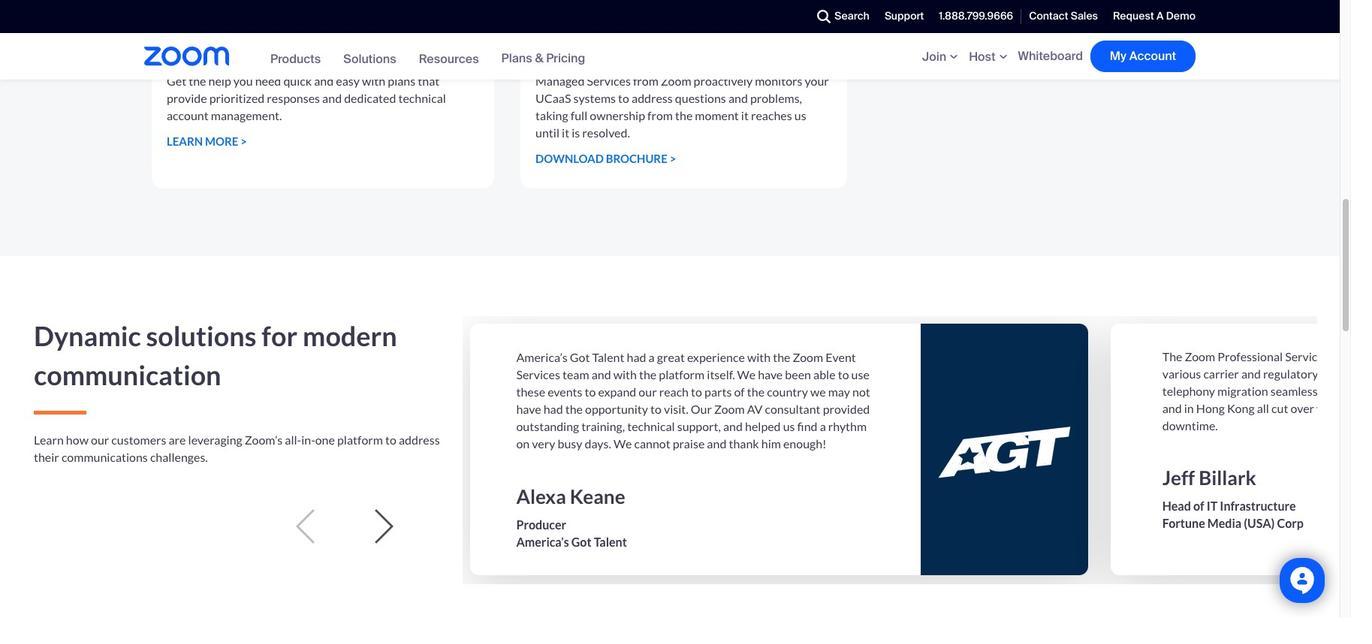 Task type: locate. For each thing, give the bounding box(es) containing it.
technical inside get the help you need quick and easy with plans that provide prioritized responses and dedicated technical account management.
[[399, 91, 446, 105]]

1 vertical spatial got
[[572, 535, 592, 549]]

learn more >
[[167, 134, 247, 148]]

services up proactively
[[666, 25, 722, 43]]

> right more
[[241, 134, 247, 148]]

0 vertical spatial it
[[742, 108, 749, 123]]

taking
[[536, 108, 569, 123]]

0 vertical spatial of
[[734, 384, 745, 399]]

and down support, on the right bottom of the page
[[707, 436, 727, 451]]

0 vertical spatial address
[[632, 91, 673, 105]]

our
[[639, 384, 657, 399], [91, 433, 109, 447]]

managed inside managed services from zoom proactively monitors your ucaas systems to address questions and problems, taking full ownership from the moment it reaches us until it is resolved.
[[536, 74, 585, 88]]

had left great
[[627, 350, 647, 364]]

0 vertical spatial support
[[885, 9, 925, 23]]

request
[[1114, 9, 1155, 23]]

1 vertical spatial talent
[[594, 535, 627, 549]]

0 vertical spatial we
[[738, 367, 756, 381]]

search
[[835, 9, 870, 23]]

of right parts
[[734, 384, 745, 399]]

address inside learn how our customers are leveraging zoom's all-in-one platform to address their communications challenges.
[[399, 433, 440, 447]]

1 horizontal spatial a
[[820, 419, 826, 433]]

1 vertical spatial it
[[562, 126, 570, 140]]

visit.
[[664, 402, 689, 416]]

premier support
[[232, 26, 343, 44]]

1 horizontal spatial support
[[885, 9, 925, 23]]

the
[[189, 74, 206, 88], [676, 108, 693, 123], [773, 350, 791, 364], [639, 367, 657, 381], [748, 384, 765, 399], [566, 402, 583, 416]]

it left reaches
[[742, 108, 749, 123]]

your
[[805, 74, 829, 88]]

the down events
[[566, 402, 583, 416]]

to inside managed services from zoom proactively monitors your ucaas systems to address questions and problems, taking full ownership from the moment it reaches us until it is resolved.
[[619, 91, 630, 105]]

zoom inside managed services from zoom proactively monitors your ucaas systems to address questions and problems, taking full ownership from the moment it reaches us until it is resolved.
[[661, 74, 692, 88]]

technical up cannot
[[628, 419, 675, 433]]

0 vertical spatial our
[[639, 384, 657, 399]]

zoom
[[661, 74, 692, 88], [1185, 349, 1216, 363], [793, 350, 824, 364], [715, 402, 745, 416]]

head
[[1163, 499, 1192, 513]]

contact
[[1030, 9, 1069, 23]]

learn how our customers are leveraging zoom's all-in-one platform to address their communications challenges.
[[34, 433, 440, 465]]

of inside head of it infrastructure fortune media (usa) corp
[[1194, 499, 1205, 513]]

we right days.
[[614, 436, 632, 451]]

us
[[795, 108, 807, 123], [783, 419, 795, 433]]

us down consultant
[[783, 419, 795, 433]]

to left visit.
[[651, 402, 662, 416]]

1 america's from the top
[[517, 350, 568, 364]]

0 horizontal spatial platform
[[337, 433, 383, 447]]

in-
[[301, 433, 315, 447]]

zoom up questions
[[661, 74, 692, 88]]

0 horizontal spatial with
[[362, 74, 386, 88]]

0 horizontal spatial it
[[562, 126, 570, 140]]

0 vertical spatial got
[[570, 350, 590, 364]]

0 vertical spatial managed
[[600, 25, 663, 43]]

0 horizontal spatial technical
[[399, 91, 446, 105]]

have up country
[[758, 367, 783, 381]]

0 horizontal spatial address
[[399, 433, 440, 447]]

account
[[1130, 48, 1177, 64]]

0 horizontal spatial our
[[91, 433, 109, 447]]

team inside the zoom professional services team
[[1332, 349, 1352, 363]]

america's up the these
[[517, 350, 568, 364]]

1 vertical spatial our
[[91, 433, 109, 447]]

from right ownership
[[648, 108, 673, 123]]

from up ownership
[[633, 74, 659, 88]]

1 vertical spatial technical
[[628, 419, 675, 433]]

1 horizontal spatial team
[[1332, 349, 1352, 363]]

of
[[734, 384, 745, 399], [1194, 499, 1205, 513]]

talent down keane
[[594, 535, 627, 549]]

helped
[[745, 419, 781, 433]]

1 horizontal spatial address
[[632, 91, 673, 105]]

1 horizontal spatial platform
[[659, 367, 705, 381]]

1 vertical spatial support
[[289, 26, 343, 44]]

resources button
[[419, 51, 479, 67]]

need
[[255, 74, 281, 88]]

0 vertical spatial us
[[795, 108, 807, 123]]

we
[[738, 367, 756, 381], [614, 436, 632, 451]]

0 vertical spatial platform
[[659, 367, 705, 381]]

with
[[362, 74, 386, 88], [748, 350, 771, 364], [614, 367, 637, 381]]

zoom inside the zoom professional services team
[[1185, 349, 1216, 363]]

find
[[798, 419, 818, 433]]

1 horizontal spatial technical
[[628, 419, 675, 433]]

technical down that
[[399, 91, 446, 105]]

sales
[[1071, 9, 1099, 23]]

1.888.799.9666 link
[[932, 0, 1021, 33]]

talent
[[593, 350, 625, 364], [594, 535, 627, 549]]

0 vertical spatial team
[[1332, 349, 1352, 363]]

and down proactively
[[729, 91, 748, 105]]

learn
[[167, 134, 203, 148]]

corp
[[1278, 516, 1304, 531]]

with up expand
[[614, 367, 637, 381]]

zoom logo image
[[144, 47, 229, 66]]

0 horizontal spatial of
[[734, 384, 745, 399]]

until
[[536, 126, 560, 140]]

1 vertical spatial america's
[[517, 535, 569, 549]]

1 horizontal spatial have
[[758, 367, 783, 381]]

0 vertical spatial america's
[[517, 350, 568, 364]]

2 america's from the top
[[517, 535, 569, 549]]

got
[[570, 350, 590, 364], [572, 535, 592, 549]]

zoom right the
[[1185, 349, 1216, 363]]

zoom down parts
[[715, 402, 745, 416]]

support up join
[[885, 9, 925, 23]]

the up "been"
[[773, 350, 791, 364]]

their
[[34, 450, 59, 465]]

search image
[[818, 10, 831, 23], [818, 10, 831, 23]]

all-
[[285, 433, 301, 447]]

None search field
[[763, 5, 814, 29]]

1 horizontal spatial had
[[627, 350, 647, 364]]

1 vertical spatial >
[[670, 152, 677, 165]]

0 horizontal spatial a
[[649, 350, 655, 364]]

responses
[[267, 91, 320, 105]]

the up provide
[[189, 74, 206, 88]]

1 horizontal spatial of
[[1194, 499, 1205, 513]]

have down the these
[[517, 402, 541, 416]]

learn more > link
[[167, 134, 247, 148]]

1 vertical spatial managed
[[536, 74, 585, 88]]

services right professional
[[1286, 349, 1330, 363]]

get the help you need quick and easy with plans that provide prioritized responses and dedicated technical account management.
[[167, 74, 446, 123]]

dynamic
[[34, 319, 141, 352]]

leveraging
[[188, 433, 243, 447]]

(usa)
[[1245, 516, 1276, 531]]

it
[[742, 108, 749, 123], [562, 126, 570, 140]]

a left great
[[649, 350, 655, 364]]

1 vertical spatial address
[[399, 433, 440, 447]]

services inside the zoom professional services team
[[1286, 349, 1330, 363]]

had
[[627, 350, 647, 364], [544, 402, 563, 416]]

of left it
[[1194, 499, 1205, 513]]

to right one in the bottom left of the page
[[385, 433, 397, 447]]

1 vertical spatial we
[[614, 436, 632, 451]]

got down alexa keane
[[572, 535, 592, 549]]

plans
[[388, 74, 416, 88]]

provided
[[823, 402, 870, 416]]

1 vertical spatial platform
[[337, 433, 383, 447]]

my
[[1110, 48, 1127, 64]]

1 horizontal spatial managed
[[600, 25, 663, 43]]

> for premier
[[241, 134, 247, 148]]

the up the opportunity
[[639, 367, 657, 381]]

we right itself.
[[738, 367, 756, 381]]

monitors
[[755, 74, 803, 88]]

to up ownership
[[619, 91, 630, 105]]

one
[[315, 433, 335, 447]]

0 vertical spatial with
[[362, 74, 386, 88]]

team
[[1332, 349, 1352, 363], [563, 367, 590, 381]]

provide
[[167, 91, 207, 105]]

address inside managed services from zoom proactively monitors your ucaas systems to address questions and problems, taking full ownership from the moment it reaches us until it is resolved.
[[632, 91, 673, 105]]

it left is
[[562, 126, 570, 140]]

platform
[[659, 367, 705, 381], [337, 433, 383, 447]]

1 horizontal spatial >
[[670, 152, 677, 165]]

technical inside america's got talent had a great experience with the zoom event services team and with the platform itself. we have been able to use these events to expand our reach to parts of the country we may not have had the opportunity to visit. our zoom av consultant provided outstanding training, technical support, and helped us find a rhythm on very busy days. we cannot praise and thank him enough!
[[628, 419, 675, 433]]

to inside learn how our customers are leveraging zoom's all-in-one platform to address their communications challenges.
[[385, 433, 397, 447]]

with up dedicated
[[362, 74, 386, 88]]

request a demo
[[1114, 9, 1196, 23]]

from
[[633, 74, 659, 88], [648, 108, 673, 123]]

>
[[241, 134, 247, 148], [670, 152, 677, 165]]

platform up reach at the bottom of the page
[[659, 367, 705, 381]]

moment
[[695, 108, 739, 123]]

managed up ucaas
[[536, 74, 585, 88]]

full
[[571, 108, 588, 123]]

0 horizontal spatial have
[[517, 402, 541, 416]]

and left easy
[[314, 74, 334, 88]]

0 horizontal spatial managed
[[536, 74, 585, 88]]

1 vertical spatial have
[[517, 402, 541, 416]]

the down questions
[[676, 108, 693, 123]]

0 vertical spatial have
[[758, 367, 783, 381]]

with inside get the help you need quick and easy with plans that provide prioritized responses and dedicated technical account management.
[[362, 74, 386, 88]]

and up expand
[[592, 367, 611, 381]]

services up the these
[[517, 367, 560, 381]]

talent up expand
[[593, 350, 625, 364]]

> right "brochure"
[[670, 152, 677, 165]]

account
[[167, 108, 209, 123]]

great
[[657, 350, 685, 364]]

to up our
[[691, 384, 703, 399]]

services up systems
[[587, 74, 631, 88]]

expand
[[599, 384, 637, 399]]

with right experience
[[748, 350, 771, 364]]

0 vertical spatial technical
[[399, 91, 446, 105]]

reaches
[[751, 108, 793, 123]]

1 vertical spatial a
[[820, 419, 826, 433]]

0 vertical spatial talent
[[593, 350, 625, 364]]

for
[[262, 319, 298, 352]]

busy
[[558, 436, 583, 451]]

a right find
[[820, 419, 826, 433]]

1 vertical spatial had
[[544, 402, 563, 416]]

jeff billark
[[1163, 466, 1257, 490]]

america's down producer
[[517, 535, 569, 549]]

modern
[[303, 319, 397, 352]]

managed up systems
[[600, 25, 663, 43]]

1 vertical spatial of
[[1194, 499, 1205, 513]]

our left reach at the bottom of the page
[[639, 384, 657, 399]]

1 horizontal spatial our
[[639, 384, 657, 399]]

0 horizontal spatial team
[[563, 367, 590, 381]]

support up products
[[289, 26, 343, 44]]

0 horizontal spatial support
[[289, 26, 343, 44]]

got inside the producer america's got talent
[[572, 535, 592, 549]]

0 vertical spatial a
[[649, 350, 655, 364]]

got inside america's got talent had a great experience with the zoom event services team and with the platform itself. we have been able to use these events to expand our reach to parts of the country we may not have had the opportunity to visit. our zoom av consultant provided outstanding training, technical support, and helped us find a rhythm on very busy days. we cannot praise and thank him enough!
[[570, 350, 590, 364]]

2 horizontal spatial with
[[748, 350, 771, 364]]

demo
[[1167, 9, 1196, 23]]

our inside learn how our customers are leveraging zoom's all-in-one platform to address their communications challenges.
[[91, 433, 109, 447]]

got up events
[[570, 350, 590, 364]]

may
[[829, 384, 851, 399]]

support
[[885, 9, 925, 23], [289, 26, 343, 44]]

0 horizontal spatial >
[[241, 134, 247, 148]]

us inside managed services from zoom proactively monitors your ucaas systems to address questions and problems, taking full ownership from the moment it reaches us until it is resolved.
[[795, 108, 807, 123]]

had up outstanding
[[544, 402, 563, 416]]

prioritized
[[209, 91, 265, 105]]

our up communications at the bottom left of page
[[91, 433, 109, 447]]

1 vertical spatial team
[[563, 367, 590, 381]]

1 horizontal spatial with
[[614, 367, 637, 381]]

0 vertical spatial >
[[241, 134, 247, 148]]

platform right one in the bottom left of the page
[[337, 433, 383, 447]]

1 vertical spatial us
[[783, 419, 795, 433]]

us right reaches
[[795, 108, 807, 123]]



Task type: describe. For each thing, give the bounding box(es) containing it.
the inside get the help you need quick and easy with plans that provide prioritized responses and dedicated technical account management.
[[189, 74, 206, 88]]

days.
[[585, 436, 612, 451]]

parts
[[705, 384, 732, 399]]

enough!
[[784, 436, 827, 451]]

platform inside learn how our customers are leveraging zoom's all-in-one platform to address their communications challenges.
[[337, 433, 383, 447]]

0 vertical spatial had
[[627, 350, 647, 364]]

services inside managed services from zoom proactively monitors your ucaas systems to address questions and problems, taking full ownership from the moment it reaches us until it is resolved.
[[587, 74, 631, 88]]

and inside managed services from zoom proactively monitors your ucaas systems to address questions and problems, taking full ownership from the moment it reaches us until it is resolved.
[[729, 91, 748, 105]]

1 vertical spatial from
[[648, 108, 673, 123]]

professional
[[1218, 349, 1284, 363]]

not
[[853, 384, 871, 399]]

and down easy
[[322, 91, 342, 105]]

get
[[167, 74, 186, 88]]

solutions
[[146, 319, 257, 352]]

systems
[[574, 91, 616, 105]]

help
[[209, 74, 231, 88]]

cannot
[[635, 436, 671, 451]]

quick
[[284, 74, 312, 88]]

download brochure > link
[[536, 152, 677, 165]]

0 horizontal spatial had
[[544, 402, 563, 416]]

consultant
[[765, 402, 821, 416]]

services inside america's got talent had a great experience with the zoom event services team and with the platform itself. we have been able to use these events to expand our reach to parts of the country we may not have had the opportunity to visit. our zoom av consultant provided outstanding training, technical support, and helped us find a rhythm on very busy days. we cannot praise and thank him enough!
[[517, 367, 560, 381]]

opportunity
[[585, 402, 648, 416]]

the
[[1163, 349, 1183, 363]]

head of it infrastructure fortune media (usa) corp
[[1163, 499, 1304, 531]]

keane
[[570, 485, 626, 509]]

0 vertical spatial from
[[633, 74, 659, 88]]

been
[[786, 367, 812, 381]]

join button
[[923, 48, 962, 64]]

zoom up "been"
[[793, 350, 824, 364]]

proactively
[[694, 74, 753, 88]]

products button
[[271, 51, 321, 67]]

is
[[572, 126, 580, 140]]

of inside america's got talent had a great experience with the zoom event services team and with the platform itself. we have been able to use these events to expand our reach to parts of the country we may not have had the opportunity to visit. our zoom av consultant provided outstanding training, technical support, and helped us find a rhythm on very busy days. we cannot praise and thank him enough!
[[734, 384, 745, 399]]

the up av
[[748, 384, 765, 399]]

outstanding
[[517, 419, 580, 433]]

plans & pricing link
[[502, 50, 586, 66]]

plans & pricing
[[502, 50, 586, 66]]

support link
[[878, 0, 932, 33]]

communication
[[34, 358, 221, 391]]

him
[[762, 436, 781, 451]]

rhythm
[[829, 419, 867, 433]]

whiteboard link
[[1019, 48, 1084, 64]]

us inside america's got talent had a great experience with the zoom event services team and with the platform itself. we have been able to use these events to expand our reach to parts of the country we may not have had the opportunity to visit. our zoom av consultant provided outstanding training, technical support, and helped us find a rhythm on very busy days. we cannot praise and thank him enough!
[[783, 419, 795, 433]]

products
[[271, 51, 321, 67]]

1 vertical spatial with
[[748, 350, 771, 364]]

on
[[517, 436, 530, 451]]

team inside america's got talent had a great experience with the zoom event services team and with the platform itself. we have been able to use these events to expand our reach to parts of the country we may not have had the opportunity to visit. our zoom av consultant provided outstanding training, technical support, and helped us find a rhythm on very busy days. we cannot praise and thank him enough!
[[563, 367, 590, 381]]

managed for managed services
[[600, 25, 663, 43]]

it
[[1207, 499, 1218, 513]]

av
[[747, 402, 763, 416]]

managed services from zoom proactively monitors your ucaas systems to address questions and problems, taking full ownership from the moment it reaches us until it is resolved.
[[536, 74, 829, 140]]

to right events
[[585, 384, 596, 399]]

1 horizontal spatial we
[[738, 367, 756, 381]]

2 vertical spatial with
[[614, 367, 637, 381]]

infrastructure
[[1221, 499, 1297, 513]]

and up the thank on the right of page
[[724, 419, 743, 433]]

resources
[[419, 51, 479, 67]]

fortune
[[1163, 516, 1206, 531]]

are
[[169, 433, 186, 447]]

questions
[[675, 91, 727, 105]]

itself.
[[707, 367, 735, 381]]

we
[[811, 384, 826, 399]]

thank
[[729, 436, 759, 451]]

whiteboard
[[1019, 48, 1084, 64]]

talent inside the producer america's got talent
[[594, 535, 627, 549]]

you
[[234, 74, 253, 88]]

learn
[[34, 433, 64, 447]]

managed services
[[600, 25, 722, 43]]

my account link
[[1091, 41, 1196, 72]]

solutions
[[344, 51, 396, 67]]

plans
[[502, 50, 533, 66]]

contact sales link
[[1022, 0, 1106, 33]]

our inside america's got talent had a great experience with the zoom event services team and with the platform itself. we have been able to use these events to expand our reach to parts of the country we may not have had the opportunity to visit. our zoom av consultant provided outstanding training, technical support, and helped us find a rhythm on very busy days. we cannot praise and thank him enough!
[[639, 384, 657, 399]]

billark
[[1199, 466, 1257, 490]]

to left use
[[838, 367, 850, 381]]

event
[[826, 350, 856, 364]]

ucaas
[[536, 91, 571, 105]]

use
[[852, 367, 870, 381]]

a
[[1157, 9, 1164, 23]]

america's got talent had a great experience with the zoom event services team and with the platform itself. we have been able to use these events to expand our reach to parts of the country we may not have had the opportunity to visit. our zoom av consultant provided outstanding training, technical support, and helped us find a rhythm on very busy days. we cannot praise and thank him enough!
[[517, 350, 871, 451]]

ownership
[[590, 108, 645, 123]]

dynamic solutions for modern communication
[[34, 319, 397, 391]]

america's inside america's got talent had a great experience with the zoom event services team and with the platform itself. we have been able to use these events to expand our reach to parts of the country we may not have had the opportunity to visit. our zoom av consultant provided outstanding training, technical support, and helped us find a rhythm on very busy days. we cannot praise and thank him enough!
[[517, 350, 568, 364]]

resolved.
[[583, 126, 630, 140]]

> for managed
[[670, 152, 677, 165]]

more
[[205, 134, 239, 148]]

join
[[923, 48, 947, 64]]

challenges.
[[150, 450, 208, 465]]

pricing
[[546, 50, 586, 66]]

managed for managed services from zoom proactively monitors your ucaas systems to address questions and problems, taking full ownership from the moment it reaches us until it is resolved.
[[536, 74, 585, 88]]

america's inside the producer america's got talent
[[517, 535, 569, 549]]

country
[[767, 384, 809, 399]]

the inside managed services from zoom proactively monitors your ucaas systems to address questions and problems, taking full ownership from the moment it reaches us until it is resolved.
[[676, 108, 693, 123]]

host
[[969, 48, 996, 64]]

talent inside america's got talent had a great experience with the zoom event services team and with the platform itself. we have been able to use these events to expand our reach to parts of the country we may not have had the opportunity to visit. our zoom av consultant provided outstanding training, technical support, and helped us find a rhythm on very busy days. we cannot praise and thank him enough!
[[593, 350, 625, 364]]

0 horizontal spatial we
[[614, 436, 632, 451]]

management.
[[211, 108, 282, 123]]

contact sales
[[1030, 9, 1099, 23]]

training,
[[582, 419, 625, 433]]

able
[[814, 367, 836, 381]]

platform inside america's got talent had a great experience with the zoom event services team and with the platform itself. we have been able to use these events to expand our reach to parts of the country we may not have had the opportunity to visit. our zoom av consultant provided outstanding training, technical support, and helped us find a rhythm on very busy days. we cannot praise and thank him enough!
[[659, 367, 705, 381]]

&
[[535, 50, 544, 66]]

1 horizontal spatial it
[[742, 108, 749, 123]]

experience
[[688, 350, 745, 364]]

our
[[691, 402, 712, 416]]

these
[[517, 384, 546, 399]]

very
[[532, 436, 556, 451]]

the zoom professional services team
[[1163, 349, 1352, 433]]

reach
[[660, 384, 689, 399]]

premier
[[232, 26, 286, 44]]

request a demo link
[[1106, 0, 1196, 33]]

communications
[[62, 450, 148, 465]]



Task type: vqa. For each thing, say whether or not it's contained in the screenshot.
the reach
yes



